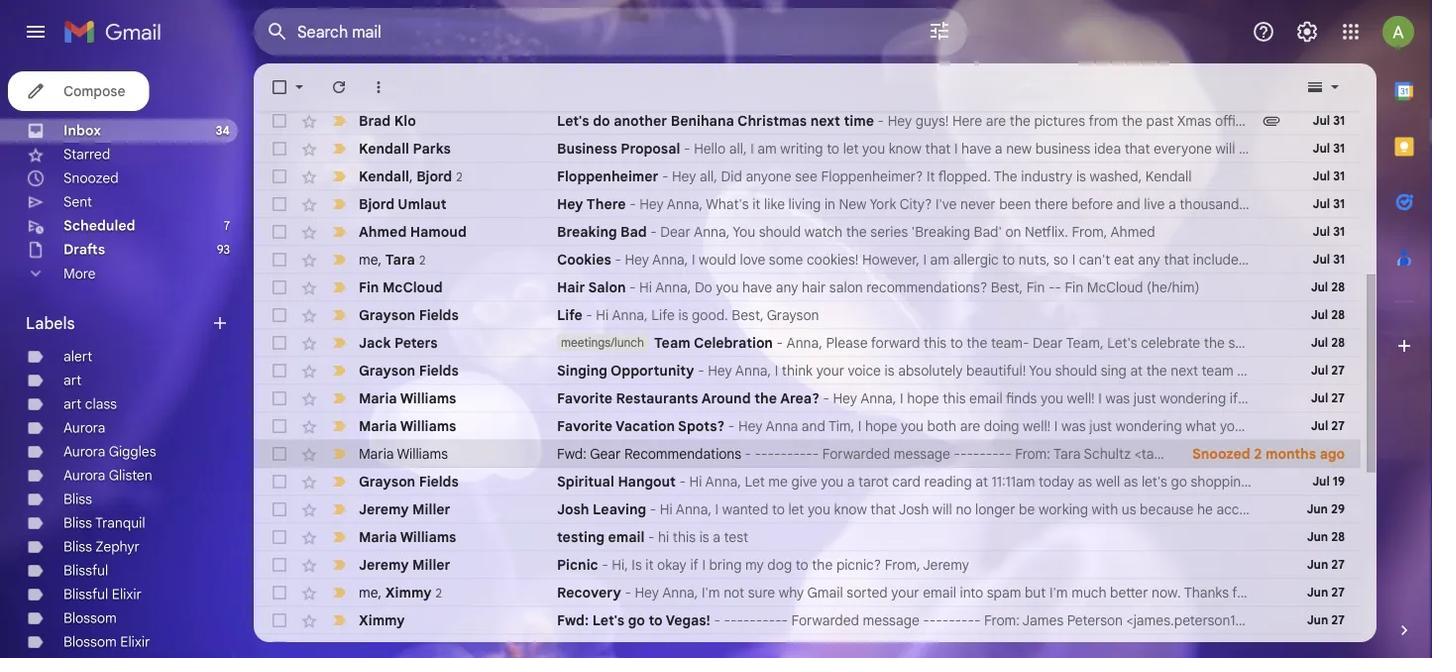 Task type: describe. For each thing, give the bounding box(es) containing it.
eat
[[1114, 251, 1135, 268]]

hamoud
[[410, 223, 467, 240]]

hi up meetings/lunch
[[596, 306, 609, 324]]

jeremy miller for car keys
[[359, 639, 450, 657]]

maria williams for favorite restaurants around the area? -
[[359, 390, 456, 407]]

anna, up vegas!
[[662, 584, 698, 601]]

your for in
[[732, 639, 760, 657]]

best, right away.
[[1318, 195, 1350, 213]]

27 for car keys - hi anna, i found your car keys in the parking lot. from, jeremy
[[1332, 641, 1345, 656]]

everyone
[[1154, 140, 1212, 157]]

what's
[[706, 195, 749, 213]]

you down give on the right of page
[[808, 501, 831, 518]]

blissful elixir link
[[63, 586, 142, 603]]

settings image
[[1296, 20, 1319, 44]]

opportunity
[[611, 362, 694, 379]]

wanted
[[722, 501, 769, 518]]

0 horizontal spatial tara
[[385, 251, 415, 268]]

0 vertical spatial for
[[1253, 473, 1271, 490]]

jul for hey anna, i would love some cookies! however, i am allergic to nuts, so i can't eat any that include those. best, tara on fri, jul 28,
[[1313, 252, 1330, 267]]

city?
[[900, 195, 932, 213]]

jul 31 for talking
[[1313, 141, 1345, 156]]

hey up breaking
[[557, 195, 584, 213]]

0 vertical spatial go
[[1171, 473, 1188, 490]]

jul 27 for i
[[1311, 363, 1345, 378]]

jun for hi anna, i wanted to let you know that josh will no longer be working with us because he accepted a job as a firefighter. from
[[1307, 502, 1328, 517]]

asking!
[[1254, 584, 1298, 601]]

jeremy for car keys - hi anna, i found your car keys in the parking lot. from, jeremy
[[359, 639, 409, 657]]

now.
[[1152, 584, 1181, 601]]

bliss zephyr
[[63, 538, 140, 556]]

give
[[792, 473, 818, 490]]

fwd: for fwd: let's go to vegas! -
[[557, 612, 589, 629]]

pictures
[[1034, 112, 1086, 129]]

from, for netflix.
[[1072, 223, 1108, 240]]

the left area?
[[755, 390, 777, 407]]

best, right those.
[[1285, 251, 1317, 268]]

2 mccloud from the left
[[1087, 279, 1143, 296]]

3 31 from the top
[[1334, 169, 1345, 184]]

0 vertical spatial ximmy
[[385, 584, 432, 601]]

maria williams for fwd: gear recommendations -
[[359, 445, 448, 462]]

1 vertical spatial ximmy
[[359, 612, 405, 629]]

1 fin from the left
[[359, 279, 379, 296]]

search mail image
[[260, 14, 295, 50]]

is right voice
[[885, 362, 895, 379]]

27 for singing opportunity - hey anna, i think your voice is absolutely beautiful! you should sing at the next team huddle. kindly, grayson
[[1332, 363, 1345, 378]]

some
[[769, 251, 803, 268]]

important mainly because it was sent directly to you. switch for car keys
[[329, 638, 349, 658]]

is up before
[[1076, 168, 1086, 185]]

he
[[1198, 501, 1213, 518]]

aurora giggles link
[[63, 443, 156, 460]]

jul for hey guys! here are the pictures from the past xmas office parties lets come up with mo
[[1313, 114, 1330, 128]]

6 row from the top
[[254, 246, 1432, 274]]

28 for life - hi anna, life is good. best, grayson
[[1332, 308, 1345, 323]]

0 horizontal spatial as
[[1078, 473, 1093, 490]]

firefighter.
[[1343, 501, 1408, 518]]

fwd: gear recommendations -
[[557, 445, 755, 462]]

because
[[1140, 501, 1194, 518]]

sorted
[[847, 584, 888, 601]]

hey up the fwd: let's go to vegas! - on the bottom of the page
[[635, 584, 659, 601]]

to left vegas!
[[649, 612, 663, 629]]

here
[[953, 112, 983, 129]]

much
[[1072, 584, 1107, 601]]

hair
[[802, 279, 826, 296]]

i up anyone
[[751, 140, 754, 157]]

how
[[1302, 584, 1329, 601]]

1 keys from the left
[[585, 639, 616, 657]]

hey there - hey anna, what's it like living in new york city? i've never been there before and live a thousand miles away. best, bjord
[[557, 195, 1386, 213]]

i right so
[[1072, 251, 1076, 268]]

13 row from the top
[[254, 440, 1361, 468]]

dear
[[661, 223, 691, 240]]

i right if on the left of page
[[702, 556, 706, 573]]

thanks
[[1184, 584, 1229, 601]]

jul for hi anna, do you have any hair salon recommendations? best, fin -- fin mccloud (he/him)
[[1311, 280, 1329, 295]]

a left new
[[995, 140, 1003, 157]]

a right live
[[1169, 195, 1176, 213]]

jul 31 for away.
[[1313, 197, 1345, 212]]

12 row from the top
[[254, 412, 1361, 440]]

i left "would"
[[692, 251, 695, 268]]

important mainly because it was sent directly to you. switch for picnic
[[329, 555, 349, 575]]

has attachment image
[[1262, 111, 1282, 131]]

breaking
[[557, 223, 617, 240]]

is
[[632, 556, 642, 573]]

31 for away.
[[1334, 197, 1345, 212]]

hi for hangout
[[690, 473, 702, 490]]

17 row from the top
[[254, 551, 1361, 579]]

important according to google magic. switch for josh leaving
[[329, 500, 349, 519]]

0 vertical spatial are
[[986, 112, 1006, 129]]

bliss for bliss zephyr
[[63, 538, 92, 556]]

0 vertical spatial have
[[962, 140, 992, 157]]

jul for dear anna, you should watch the series 'breaking bad' on netflix. from, ahmed
[[1313, 225, 1330, 239]]

maria for favorite vacation spots? -
[[359, 417, 397, 435]]

picnic?
[[837, 556, 881, 573]]

fin mccloud
[[359, 279, 443, 296]]

however,
[[862, 251, 920, 268]]

the up new
[[1010, 112, 1031, 129]]

0 vertical spatial will
[[1216, 140, 1236, 157]]

anna, down dear at the top left of page
[[652, 251, 688, 268]]

anna, for hi anna, i wanted to let you know that josh will no longer be working with us because he accepted a job as a firefighter. from
[[676, 501, 712, 518]]

job
[[1291, 501, 1311, 518]]

found
[[692, 639, 729, 657]]

blissful elixir
[[63, 586, 142, 603]]

1 horizontal spatial all,
[[729, 140, 747, 157]]

me , ximmy 2
[[359, 584, 442, 601]]

5 31 from the top
[[1334, 225, 1345, 239]]

hey up around on the bottom of the page
[[708, 362, 732, 379]]

3 jun 27 from the top
[[1307, 613, 1345, 628]]

grayson fields for life
[[359, 306, 459, 324]]

lot.
[[909, 639, 929, 657]]

jul for hello all, i am writing to let you know that i have a new business idea that everyone will be talking about: hot dog bowl
[[1313, 141, 1330, 156]]

row containing ahmed hamoud
[[254, 218, 1361, 246]]

huddle.
[[1238, 362, 1284, 379]]

1 horizontal spatial next
[[1171, 362, 1199, 379]]

meetings/lunch
[[561, 336, 644, 350]]

that down guys!
[[925, 140, 951, 157]]

2 for floppenheimer - hey all, did anyone see floppenheimer? it flopped. the industry is washed, kendall
[[456, 169, 463, 184]]

maria for fwd: gear recommendations -
[[359, 445, 394, 462]]

christmas
[[738, 112, 807, 129]]

kendall down everyone
[[1146, 168, 1192, 185]]

york
[[870, 195, 897, 213]]

15 row from the top
[[254, 496, 1432, 523]]

favorite for favorite restaurants around the area? -
[[557, 390, 613, 407]]

jul for hey anna, what's it like living in new york city? i've never been there before and live a thousand miles away. best, bjord
[[1313, 197, 1330, 212]]

31 for talking
[[1334, 141, 1345, 156]]

0 horizontal spatial be
[[1019, 501, 1035, 518]]

0 horizontal spatial bjord
[[359, 195, 395, 213]]

important according to google magic. switch for let's do another benihana christmas next time
[[329, 111, 349, 131]]

row containing jack peters
[[254, 329, 1361, 357]]

2 fin from the left
[[1027, 279, 1045, 296]]

best, down cookies - hey anna, i would love some cookies! however, i am allergic to nuts, so i can't eat any that include those. best, tara on fri, jul 28,
[[991, 279, 1023, 296]]

about:
[[1304, 140, 1345, 157]]

1 horizontal spatial tara
[[1320, 251, 1348, 268]]

7 important according to google magic. switch from the top
[[329, 333, 349, 353]]

i left the think
[[775, 362, 778, 379]]

fields for life - hi anna, life is good. best, grayson
[[419, 306, 459, 324]]

0 vertical spatial in
[[825, 195, 836, 213]]

important according to google magic. switch for fwd: let's go to vegas!
[[329, 611, 349, 630]]

jun 27 for hi, is it okay if i bring my dog to the picnic? from, jeremy
[[1307, 558, 1345, 572]]

27 for favorite vacation spots? -
[[1332, 419, 1345, 434]]

1 vertical spatial are
[[1333, 584, 1353, 601]]

hey down bad
[[625, 251, 649, 268]]

let's
[[1142, 473, 1168, 490]]

1 vertical spatial all,
[[700, 168, 718, 185]]

anna, for dear anna, you should watch the series 'breaking bad' on netflix. from, ahmed
[[694, 223, 730, 240]]

1 life from the left
[[557, 306, 583, 324]]

1 vertical spatial your
[[892, 584, 920, 601]]

aurora glisten
[[63, 467, 152, 484]]

anna, for hi anna, do you have any hair salon recommendations? best, fin -- fin mccloud (he/him)
[[655, 279, 691, 296]]

anna, for hi anna, let me give you a tarot card reading at 11:11am today as well as let's go shopping for crystals at 12:12pm. since
[[705, 473, 741, 490]]

0 vertical spatial any
[[1138, 251, 1161, 268]]

jeremy for picnic - hi, is it okay if i bring my dog to the picnic? from, jeremy
[[359, 556, 409, 573]]

0 vertical spatial know
[[889, 140, 922, 157]]

dog
[[768, 556, 792, 573]]

parks
[[413, 140, 451, 157]]

i left "found"
[[685, 639, 689, 657]]

bad
[[621, 223, 647, 240]]

art for art link
[[63, 372, 82, 389]]

elixir for blossom elixir
[[120, 633, 150, 651]]

row containing brad klo
[[254, 107, 1432, 135]]

2 horizontal spatial at
[[1327, 473, 1340, 490]]

important according to google magic. switch for business proposal
[[329, 139, 349, 159]]

1 horizontal spatial it
[[753, 195, 761, 213]]

you right give on the right of page
[[821, 473, 844, 490]]

1 vertical spatial will
[[933, 501, 952, 518]]

absolutely
[[898, 362, 963, 379]]

0 horizontal spatial let
[[789, 501, 804, 518]]

inbox link
[[63, 122, 101, 139]]

the
[[994, 168, 1018, 185]]

0 horizontal spatial at
[[976, 473, 988, 490]]

bliss tranquil link
[[63, 515, 145, 532]]

jun 28
[[1307, 530, 1345, 545]]

i left wanted
[[715, 501, 719, 518]]

31 for with
[[1334, 114, 1345, 128]]

5 jul 31 from the top
[[1313, 225, 1345, 239]]

jun for hi, is it okay if i bring my dog to the picnic? from, jeremy
[[1307, 558, 1329, 572]]

hi for leaving
[[660, 501, 673, 518]]

voice
[[848, 362, 881, 379]]

hi for salon
[[640, 279, 652, 296]]

to right dog
[[796, 556, 809, 573]]

jeremy for josh leaving - hi anna, i wanted to let you know that josh will no longer be working with us because he accepted a job as a firefighter. from
[[359, 501, 409, 518]]

tranquil
[[95, 515, 145, 532]]

3 fin from the left
[[1065, 279, 1084, 296]]

fwd: for fwd: gear recommendations -
[[557, 445, 587, 462]]

row containing fin mccloud
[[254, 274, 1361, 301]]

would
[[699, 251, 736, 268]]

blissful for blissful elixir
[[63, 586, 108, 603]]

vegas!
[[666, 612, 711, 629]]

8 row from the top
[[254, 301, 1361, 329]]

anna, for hey anna, what's it like living in new york city? i've never been there before and live a thousand miles away. best, bjord
[[667, 195, 703, 213]]

grayson fields for singing opportunity
[[359, 362, 459, 379]]

hi for keys
[[630, 639, 642, 657]]

27 for picnic - hi, is it okay if i bring my dog to the picnic? from, jeremy
[[1332, 558, 1345, 572]]

art class link
[[63, 396, 117, 413]]

1 vertical spatial should
[[1055, 362, 1098, 379]]

glisten
[[109, 467, 152, 484]]

the right sing
[[1147, 362, 1168, 379]]

hey down hello
[[672, 168, 696, 185]]

1 vertical spatial know
[[834, 501, 867, 518]]

labels
[[26, 313, 75, 333]]

a left tarot
[[847, 473, 855, 490]]

blossom for blossom elixir
[[63, 633, 117, 651]]

1 vertical spatial go
[[628, 612, 645, 629]]

important mainly because it was sent directly to you. switch for cookies
[[329, 250, 349, 270]]

a left job
[[1280, 501, 1288, 518]]

important according to google magic. switch for favorite restaurants around the area?
[[329, 389, 349, 408]]

0 vertical spatial am
[[758, 140, 777, 157]]

toggle split pane mode image
[[1306, 77, 1325, 97]]

jun 27 for hi anna, i found your car keys in the parking lot. from, jeremy
[[1307, 641, 1345, 656]]

leaving
[[593, 501, 646, 518]]

art class
[[63, 396, 117, 413]]

xmas
[[1177, 112, 1212, 129]]

2 keys from the left
[[788, 639, 816, 657]]

kindly,
[[1288, 362, 1329, 379]]

hair
[[557, 279, 585, 296]]

hot
[[1348, 140, 1371, 157]]

3 28 from the top
[[1332, 336, 1345, 350]]

blissful link
[[63, 562, 108, 579]]

3 jul 31 from the top
[[1313, 169, 1345, 184]]

Search mail text field
[[297, 22, 872, 42]]

0 horizontal spatial any
[[776, 279, 798, 296]]

starred link
[[63, 146, 110, 163]]

been
[[999, 195, 1031, 213]]

0 horizontal spatial email
[[608, 528, 645, 546]]

1 horizontal spatial am
[[930, 251, 950, 268]]

jul for hey anna, i think your voice is absolutely beautiful! you should sing at the next team huddle. kindly, grayson
[[1311, 363, 1329, 378]]

2 josh from the left
[[899, 501, 929, 518]]

10 row from the top
[[254, 357, 1384, 385]]

team
[[1202, 362, 1234, 379]]

benihana
[[671, 112, 734, 129]]

salon
[[588, 279, 626, 296]]

0 vertical spatial next
[[811, 112, 841, 129]]

restaurants
[[616, 390, 698, 407]]

that right idea
[[1125, 140, 1150, 157]]

jul for hey all, did anyone see floppenheimer? it flopped. the industry is washed, kendall
[[1313, 169, 1330, 184]]

1 i'm from the left
[[702, 584, 720, 601]]

labels heading
[[26, 313, 210, 333]]

the down new
[[846, 223, 867, 240]]

flopped.
[[939, 168, 991, 185]]

row containing kendall
[[254, 163, 1361, 190]]

spots?
[[678, 417, 725, 435]]

anna, down the salon
[[612, 306, 648, 324]]

allergic
[[953, 251, 999, 268]]

row containing ximmy
[[254, 607, 1361, 634]]

0 vertical spatial you
[[733, 223, 755, 240]]

16 row from the top
[[254, 523, 1361, 551]]

writing
[[781, 140, 823, 157]]

bliss for bliss tranquil
[[63, 515, 92, 532]]

jul for hi anna, life is good. best, grayson
[[1311, 308, 1329, 323]]

spiritual hangout - hi anna, let me give you a tarot card reading at 11:11am today as well as let's go shopping for crystals at 12:12pm. since
[[557, 473, 1432, 490]]

important according to google magic. switch for spiritual hangout
[[329, 472, 349, 492]]

1 vertical spatial with
[[1092, 501, 1118, 518]]

into
[[960, 584, 984, 601]]

nuts,
[[1019, 251, 1050, 268]]

14 row from the top
[[254, 468, 1432, 496]]

gear
[[590, 445, 621, 462]]

include
[[1193, 251, 1239, 268]]

let
[[745, 473, 765, 490]]

1 horizontal spatial you
[[1029, 362, 1052, 379]]

do
[[695, 279, 713, 296]]

life - hi anna, life is good. best, grayson
[[557, 306, 819, 324]]

me for cookies
[[359, 251, 378, 268]]

me , tara 2
[[359, 251, 426, 268]]

hey left guys!
[[888, 112, 912, 129]]

picnic
[[557, 556, 598, 573]]

you up floppenheimer - hey all, did anyone see floppenheimer? it flopped. the industry is washed, kendall
[[863, 140, 885, 157]]

0 vertical spatial be
[[1239, 140, 1255, 157]]

i up flopped.
[[955, 140, 958, 157]]

2 horizontal spatial bjord
[[1353, 195, 1386, 213]]

1 vertical spatial me
[[769, 473, 788, 490]]

sent link
[[63, 193, 92, 211]]

5 jun from the top
[[1307, 613, 1329, 628]]



Task type: locate. For each thing, give the bounding box(es) containing it.
kendall , bjord 2
[[359, 167, 463, 185]]

2 for cookies - hey anna, i would love some cookies! however, i am allergic to nuts, so i can't eat any that include those. best, tara on fri, jul 28,
[[419, 253, 426, 267]]

1 horizontal spatial life
[[652, 306, 675, 324]]

email up the hi,
[[608, 528, 645, 546]]

0 horizontal spatial snoozed
[[63, 170, 119, 187]]

jun 27 for hey anna, i'm not sure why gmail sorted your email into spam but i'm much better now. thanks for asking! how are you? on fri, 
[[1307, 585, 1345, 600]]

0 horizontal spatial are
[[986, 112, 1006, 129]]

1 vertical spatial be
[[1019, 501, 1035, 518]]

fwd: up spiritual
[[557, 445, 587, 462]]

3 fields from the top
[[419, 473, 459, 490]]

2 horizontal spatial from,
[[1072, 223, 1108, 240]]

jul 31 for with
[[1313, 114, 1345, 128]]

ahmed up me , tara 2
[[359, 223, 407, 240]]

important according to google magic. switch for fwd: gear recommendations
[[329, 444, 349, 464]]

1 horizontal spatial let
[[843, 140, 859, 157]]

jeremy miller
[[359, 501, 450, 518], [359, 556, 450, 573], [359, 639, 450, 657]]

1 horizontal spatial be
[[1239, 140, 1255, 157]]

snoozed for the snoozed link
[[63, 170, 119, 187]]

row
[[254, 107, 1432, 135], [254, 135, 1432, 163], [254, 163, 1361, 190], [254, 190, 1386, 218], [254, 218, 1361, 246], [254, 246, 1432, 274], [254, 274, 1361, 301], [254, 301, 1361, 329], [254, 329, 1361, 357], [254, 357, 1384, 385], [254, 385, 1361, 412], [254, 412, 1361, 440], [254, 440, 1361, 468], [254, 468, 1432, 496], [254, 496, 1432, 523], [254, 523, 1361, 551], [254, 551, 1361, 579], [254, 579, 1432, 607], [254, 607, 1361, 634], [254, 634, 1361, 658]]

0 horizontal spatial go
[[628, 612, 645, 629]]

1 maria from the top
[[359, 390, 397, 407]]

15 important according to google magic. switch from the top
[[329, 611, 349, 630]]

advanced search options image
[[920, 11, 960, 51]]

have down here
[[962, 140, 992, 157]]

6 31 from the top
[[1334, 252, 1345, 267]]

14 important according to google magic. switch from the top
[[329, 527, 349, 547]]

hi,
[[612, 556, 628, 573]]

parking
[[859, 639, 906, 657]]

you
[[733, 223, 755, 240], [1029, 362, 1052, 379]]

2 vertical spatial aurora
[[63, 467, 106, 484]]

0 horizontal spatial you
[[733, 223, 755, 240]]

2 grayson fields from the top
[[359, 362, 459, 379]]

jul 27
[[1311, 363, 1345, 378], [1311, 391, 1345, 406], [1311, 419, 1345, 434]]

2 life from the left
[[652, 306, 675, 324]]

williams for favorite restaurants around the area?
[[400, 390, 456, 407]]

27 for fwd: let's go to vegas! -
[[1332, 613, 1345, 628]]

at right sing
[[1131, 362, 1143, 379]]

1 horizontal spatial bjord
[[417, 167, 452, 185]]

1 fwd: from the top
[[557, 445, 587, 462]]

grayson for singing opportunity
[[359, 362, 416, 379]]

1 horizontal spatial fin
[[1027, 279, 1045, 296]]

1 important according to google magic. switch from the top
[[329, 111, 349, 131]]

0 vertical spatial with
[[1387, 112, 1413, 129]]

6 important according to google magic. switch from the top
[[329, 305, 349, 325]]

0 vertical spatial should
[[759, 223, 801, 240]]

jun for hi this is a test
[[1307, 530, 1329, 545]]

hi down recommendations
[[690, 473, 702, 490]]

anna, up "would"
[[694, 223, 730, 240]]

3 jul 27 from the top
[[1311, 419, 1345, 434]]

let's down recovery
[[592, 612, 625, 629]]

jul 28 for hair salon - hi anna, do you have any hair salon recommendations? best, fin -- fin mccloud (he/him)
[[1311, 280, 1345, 295]]

None checkbox
[[270, 77, 289, 97], [270, 111, 289, 131], [270, 194, 289, 214], [270, 250, 289, 270], [270, 278, 289, 297], [270, 305, 289, 325], [270, 333, 289, 353], [270, 555, 289, 575], [270, 583, 289, 603], [270, 611, 289, 630], [270, 638, 289, 658], [270, 77, 289, 97], [270, 111, 289, 131], [270, 194, 289, 214], [270, 250, 289, 270], [270, 278, 289, 297], [270, 305, 289, 325], [270, 333, 289, 353], [270, 555, 289, 575], [270, 583, 289, 603], [270, 611, 289, 630], [270, 638, 289, 658]]

working
[[1039, 501, 1088, 518]]

on
[[1006, 223, 1021, 240]]

27 for favorite restaurants around the area? -
[[1332, 391, 1345, 406]]

any right eat
[[1138, 251, 1161, 268]]

let's do another benihana christmas next time - hey guys! here are the pictures from the past xmas office parties lets come up with mo
[[557, 112, 1432, 129]]

snoozed down starred
[[63, 170, 119, 187]]

2 vertical spatial ,
[[378, 584, 382, 601]]

bliss for bliss link
[[63, 491, 92, 508]]

2 jul 27 from the top
[[1311, 391, 1345, 406]]

you
[[863, 140, 885, 157], [716, 279, 739, 296], [821, 473, 844, 490], [808, 501, 831, 518]]

that up the "(he/him)"
[[1164, 251, 1190, 268]]

main content
[[254, 63, 1432, 658]]

business proposal - hello all, i am writing to let you know that i have a new business idea that everyone will be talking about: hot dog bowl
[[557, 140, 1432, 157]]

accepted
[[1217, 501, 1276, 518]]

around
[[702, 390, 751, 407]]

0 horizontal spatial i'm
[[702, 584, 720, 601]]

12 important according to google magic. switch from the top
[[329, 472, 349, 492]]

1 horizontal spatial on
[[1390, 584, 1409, 601]]

from
[[1411, 501, 1432, 518]]

car
[[557, 639, 581, 657]]

2 inside kendall , bjord 2
[[456, 169, 463, 184]]

0 horizontal spatial on
[[1351, 251, 1369, 268]]

aurora for aurora link
[[63, 419, 106, 437]]

0 horizontal spatial all,
[[700, 168, 718, 185]]

2 i'm from the left
[[1050, 584, 1068, 601]]

brad klo
[[359, 112, 416, 129]]

josh
[[557, 501, 589, 518], [899, 501, 929, 518]]

0 horizontal spatial keys
[[585, 639, 616, 657]]

2 for recovery - hey anna, i'm not sure why gmail sorted your email into spam but i'm much better now. thanks for asking! how are you? on fri, 
[[436, 586, 442, 601]]

1 vertical spatial fwd:
[[557, 612, 589, 629]]

parties
[[1255, 112, 1299, 129]]

am up anyone
[[758, 140, 777, 157]]

blossom elixir link
[[63, 633, 150, 651]]

aurora for aurora giggles
[[63, 443, 106, 460]]

anna, left do
[[655, 279, 691, 296]]

1 vertical spatial favorite
[[557, 417, 613, 435]]

3 jul 28 from the top
[[1311, 336, 1345, 350]]

elixir up blossom link
[[112, 586, 142, 603]]

snoozed up shopping
[[1192, 445, 1251, 462]]

in
[[825, 195, 836, 213], [820, 639, 831, 657]]

1 vertical spatial it
[[646, 556, 654, 573]]

1 grayson fields from the top
[[359, 306, 459, 324]]

card
[[892, 473, 921, 490]]

important according to google magic. switch for life
[[329, 305, 349, 325]]

you up love
[[733, 223, 755, 240]]

fwd: up 'car'
[[557, 612, 589, 629]]

1 horizontal spatial snoozed
[[1192, 445, 1251, 462]]

snoozed for snoozed 2 months ago
[[1192, 445, 1251, 462]]

1 28 from the top
[[1332, 280, 1345, 295]]

2 miller from the top
[[412, 556, 450, 573]]

3 grayson fields from the top
[[359, 473, 459, 490]]

singing
[[557, 362, 607, 379]]

main menu image
[[24, 20, 48, 44]]

from, down before
[[1072, 223, 1108, 240]]

a
[[995, 140, 1003, 157], [1169, 195, 1176, 213], [847, 473, 855, 490], [1280, 501, 1288, 518], [1332, 501, 1340, 518], [713, 528, 721, 546]]

have down love
[[742, 279, 772, 296]]

sent
[[63, 193, 92, 211]]

0 horizontal spatial josh
[[557, 501, 589, 518]]

industry
[[1021, 168, 1073, 185]]

important mainly because it was sent directly to you. switch
[[329, 250, 349, 270], [329, 555, 349, 575], [329, 583, 349, 603], [329, 638, 349, 658]]

6 jul 31 from the top
[[1313, 252, 1345, 267]]

1 horizontal spatial with
[[1387, 112, 1413, 129]]

can't
[[1079, 251, 1111, 268]]

to left nuts,
[[1003, 251, 1015, 268]]

let down give on the right of page
[[789, 501, 804, 518]]

0 vertical spatial let
[[843, 140, 859, 157]]

williams for favorite vacation spots?
[[400, 417, 456, 435]]

new
[[839, 195, 867, 213]]

0 vertical spatial jeremy miller
[[359, 501, 450, 518]]

1 important mainly because it was sent directly to you. switch from the top
[[329, 250, 349, 270]]

0 vertical spatial art
[[63, 372, 82, 389]]

important mainly because you often read messages with this label. switch
[[329, 167, 349, 186]]

2 horizontal spatial as
[[1314, 501, 1329, 518]]

hey up bad
[[640, 195, 664, 213]]

1 vertical spatial let
[[789, 501, 804, 518]]

10 important according to google magic. switch from the top
[[329, 416, 349, 436]]

2 vertical spatial jeremy miller
[[359, 639, 450, 657]]

jack peters
[[359, 334, 438, 351]]

to right writing
[[827, 140, 840, 157]]

to
[[827, 140, 840, 157], [1003, 251, 1015, 268], [772, 501, 785, 518], [796, 556, 809, 573], [649, 612, 663, 629]]

snoozed inside 'labels' "navigation"
[[63, 170, 119, 187]]

main content containing brad klo
[[254, 63, 1432, 658]]

1 vertical spatial for
[[1233, 584, 1251, 601]]

office
[[1215, 112, 1251, 129]]

1 horizontal spatial let's
[[592, 612, 625, 629]]

,
[[409, 167, 413, 185], [378, 251, 382, 268], [378, 584, 382, 601]]

2 vertical spatial your
[[732, 639, 760, 657]]

2 vertical spatial jul 27
[[1311, 419, 1345, 434]]

2 horizontal spatial fin
[[1065, 279, 1084, 296]]

email left into on the bottom
[[923, 584, 957, 601]]

3 27 from the top
[[1332, 419, 1345, 434]]

art link
[[63, 372, 82, 389]]

4 maria from the top
[[359, 528, 397, 546]]

art for art class
[[63, 396, 82, 413]]

11 important according to google magic. switch from the top
[[329, 444, 349, 464]]

mo
[[1417, 112, 1432, 129]]

jeremy
[[359, 501, 409, 518], [359, 556, 409, 573], [923, 556, 969, 573], [359, 639, 409, 657], [971, 639, 1017, 657]]

'breaking
[[912, 223, 970, 240]]

best, up celebration
[[732, 306, 764, 324]]

miller for josh
[[412, 501, 450, 518]]

1 jul 27 from the top
[[1311, 363, 1345, 378]]

jul 27 up 'ago'
[[1311, 419, 1345, 434]]

art down alert
[[63, 372, 82, 389]]

favorite for favorite vacation spots? -
[[557, 417, 613, 435]]

3 maria from the top
[[359, 445, 394, 462]]

hangout
[[618, 473, 676, 490]]

0 vertical spatial all,
[[729, 140, 747, 157]]

9 important according to google magic. switch from the top
[[329, 389, 349, 408]]

0 vertical spatial jul 28
[[1311, 280, 1345, 295]]

on
[[1351, 251, 1369, 268], [1390, 584, 1409, 601]]

1 vertical spatial aurora
[[63, 443, 106, 460]]

it left like
[[753, 195, 761, 213]]

2 bliss from the top
[[63, 515, 92, 532]]

bjord
[[417, 167, 452, 185], [359, 195, 395, 213], [1353, 195, 1386, 213]]

cookies!
[[807, 251, 859, 268]]

4 jun 27 from the top
[[1307, 641, 1345, 656]]

brad
[[359, 112, 391, 129]]

important according to google magic. switch for testing email
[[329, 527, 349, 547]]

1 ahmed from the left
[[359, 223, 407, 240]]

2 maria williams from the top
[[359, 417, 456, 435]]

let down time
[[843, 140, 859, 157]]

bliss tranquil
[[63, 515, 145, 532]]

1 jun 27 from the top
[[1307, 558, 1345, 572]]

2 inside me , ximmy 2
[[436, 586, 442, 601]]

1 jun from the top
[[1307, 502, 1328, 517]]

2 fields from the top
[[419, 362, 459, 379]]

is right this
[[700, 528, 709, 546]]

on for tara
[[1351, 251, 1369, 268]]

0 horizontal spatial should
[[759, 223, 801, 240]]

support image
[[1252, 20, 1276, 44]]

1 blissful from the top
[[63, 562, 108, 579]]

fwd:
[[557, 445, 587, 462], [557, 612, 589, 629]]

4 28 from the top
[[1332, 530, 1345, 545]]

the left the past
[[1122, 112, 1143, 129]]

on left "28,"
[[1351, 251, 1369, 268]]

jul
[[1313, 114, 1330, 128], [1313, 141, 1330, 156], [1313, 169, 1330, 184], [1313, 197, 1330, 212], [1313, 225, 1330, 239], [1395, 251, 1413, 268], [1313, 252, 1330, 267], [1311, 280, 1329, 295], [1311, 308, 1329, 323], [1311, 336, 1329, 350], [1311, 363, 1329, 378], [1311, 391, 1329, 406], [1311, 419, 1329, 434], [1313, 474, 1330, 489]]

it right is
[[646, 556, 654, 573]]

0 vertical spatial blissful
[[63, 562, 108, 579]]

all, left did
[[700, 168, 718, 185]]

for left 'asking!'
[[1233, 584, 1251, 601]]

important according to google magic. switch for singing opportunity
[[329, 361, 349, 381]]

2 maria from the top
[[359, 417, 397, 435]]

4 important mainly because it was sent directly to you. switch from the top
[[329, 638, 349, 658]]

31 for best,
[[1334, 252, 1345, 267]]

art down art link
[[63, 396, 82, 413]]

that down tarot
[[871, 501, 896, 518]]

important according to google magic. switch for hair salon
[[329, 278, 349, 297]]

0 horizontal spatial it
[[646, 556, 654, 573]]

0 horizontal spatial from,
[[885, 556, 920, 573]]

1 horizontal spatial will
[[1216, 140, 1236, 157]]

blossom down blossom link
[[63, 633, 117, 651]]

1 horizontal spatial from,
[[933, 639, 968, 657]]

3 important according to google magic. switch from the top
[[329, 194, 349, 214]]

live
[[1144, 195, 1165, 213]]

the left parking
[[834, 639, 855, 657]]

refresh image
[[329, 77, 349, 97]]

ahmed down 'and'
[[1111, 223, 1156, 240]]

a left test
[[713, 528, 721, 546]]

should
[[759, 223, 801, 240], [1055, 362, 1098, 379]]

20 row from the top
[[254, 634, 1361, 658]]

1 vertical spatial from,
[[885, 556, 920, 573]]

hi right the salon
[[640, 279, 652, 296]]

0 horizontal spatial am
[[758, 140, 777, 157]]

0 vertical spatial let's
[[557, 112, 589, 129]]

1 vertical spatial let's
[[592, 612, 625, 629]]

tara right those.
[[1320, 251, 1348, 268]]

blissful down blissful link
[[63, 586, 108, 603]]

6 27 from the top
[[1332, 613, 1345, 628]]

to right wanted
[[772, 501, 785, 518]]

0 horizontal spatial fin
[[359, 279, 379, 296]]

anna, down the fwd: let's go to vegas! - on the bottom of the page
[[646, 639, 681, 657]]

2 fwd: from the top
[[557, 612, 589, 629]]

18 row from the top
[[254, 579, 1432, 607]]

2 jun 27 from the top
[[1307, 585, 1345, 600]]

1 horizontal spatial go
[[1171, 473, 1188, 490]]

art
[[63, 372, 82, 389], [63, 396, 82, 413]]

1 jeremy miller from the top
[[359, 501, 450, 518]]

guys!
[[916, 112, 949, 129]]

0 vertical spatial on
[[1351, 251, 1369, 268]]

i up recommendations?
[[923, 251, 927, 268]]

2 important according to google magic. switch from the top
[[329, 139, 349, 159]]

blissful for blissful link
[[63, 562, 108, 579]]

3 miller from the top
[[412, 639, 450, 657]]

fin down nuts,
[[1027, 279, 1045, 296]]

grayson for spiritual hangout
[[359, 473, 416, 490]]

jeremy miller for picnic
[[359, 556, 450, 573]]

favorite vacation spots? -
[[557, 417, 738, 435]]

let's
[[557, 112, 589, 129], [592, 612, 625, 629]]

1 31 from the top
[[1334, 114, 1345, 128]]

4 27 from the top
[[1332, 558, 1345, 572]]

1 vertical spatial bliss
[[63, 515, 92, 532]]

life up team
[[652, 306, 675, 324]]

with left the mo
[[1387, 112, 1413, 129]]

labels navigation
[[0, 63, 254, 658]]

lets
[[1302, 112, 1325, 129]]

watch
[[805, 223, 843, 240]]

8 important according to google magic. switch from the top
[[329, 361, 349, 381]]

fin down me , tara 2
[[359, 279, 379, 296]]

your for absolutely
[[817, 362, 845, 379]]

josh down the "card"
[[899, 501, 929, 518]]

1 favorite from the top
[[557, 390, 613, 407]]

2 jeremy miller from the top
[[359, 556, 450, 573]]

is left the good.
[[679, 306, 688, 324]]

grayson for life
[[359, 306, 416, 324]]

1 horizontal spatial ahmed
[[1111, 223, 1156, 240]]

bjord down hot
[[1353, 195, 1386, 213]]

1 vertical spatial have
[[742, 279, 772, 296]]

, for ximmy
[[378, 584, 382, 601]]

maria for testing email - hi this is a test
[[359, 528, 397, 546]]

1 vertical spatial elixir
[[120, 633, 150, 651]]

recovery
[[557, 584, 621, 601]]

keys right car
[[788, 639, 816, 657]]

snoozed link
[[63, 170, 119, 187]]

better
[[1110, 584, 1148, 601]]

5 row from the top
[[254, 218, 1361, 246]]

1 vertical spatial in
[[820, 639, 831, 657]]

maria for favorite restaurants around the area? -
[[359, 390, 397, 407]]

you right beautiful!
[[1029, 362, 1052, 379]]

important according to google magic. switch for favorite vacation spots?
[[329, 416, 349, 436]]

compose
[[63, 82, 125, 100]]

gmail image
[[63, 12, 172, 52]]

as
[[1078, 473, 1093, 490], [1124, 473, 1138, 490], [1314, 501, 1329, 518]]

0 horizontal spatial will
[[933, 501, 952, 518]]

reading
[[924, 473, 972, 490]]

28 for hair salon - hi anna, do you have any hair salon recommendations? best, fin -- fin mccloud (he/him)
[[1332, 280, 1345, 295]]

as right the well
[[1124, 473, 1138, 490]]

2 horizontal spatial your
[[892, 584, 920, 601]]

my
[[745, 556, 764, 573]]

2 ahmed from the left
[[1111, 223, 1156, 240]]

, for tara
[[378, 251, 382, 268]]

bliss zephyr link
[[63, 538, 140, 556]]

7 27 from the top
[[1332, 641, 1345, 656]]

2 aurora from the top
[[63, 443, 106, 460]]

11 row from the top
[[254, 385, 1361, 412]]

1 vertical spatial blossom
[[63, 633, 117, 651]]

1 vertical spatial blissful
[[63, 586, 108, 603]]

anna, for hey anna, i think your voice is absolutely beautiful! you should sing at the next team huddle. kindly, grayson
[[735, 362, 771, 379]]

0 vertical spatial favorite
[[557, 390, 613, 407]]

1 vertical spatial jeremy miller
[[359, 556, 450, 573]]

None search field
[[254, 8, 968, 56]]

hello
[[694, 140, 726, 157]]

row containing bjord umlaut
[[254, 190, 1386, 218]]

josh leaving - hi anna, i wanted to let you know that josh will no longer be working with us because he accepted a job as a firefighter. from
[[557, 501, 1432, 518]]

aurora up bliss link
[[63, 467, 106, 484]]

1 horizontal spatial as
[[1124, 473, 1138, 490]]

0 vertical spatial aurora
[[63, 419, 106, 437]]

2 row from the top
[[254, 135, 1432, 163]]

1 aurora from the top
[[63, 419, 106, 437]]

12:12pm.
[[1343, 473, 1396, 490]]

9 row from the top
[[254, 329, 1361, 357]]

2 31 from the top
[[1334, 141, 1345, 156]]

kendall up bjord umlaut
[[359, 167, 409, 185]]

elixir down "blissful elixir" link
[[120, 633, 150, 651]]

1 art from the top
[[63, 372, 82, 389]]

tab list
[[1377, 63, 1432, 587]]

0 vertical spatial it
[[753, 195, 761, 213]]

should down like
[[759, 223, 801, 240]]

0 horizontal spatial life
[[557, 306, 583, 324]]

fri, right you?
[[1412, 584, 1432, 601]]

all, right hello
[[729, 140, 747, 157]]

4 jul 31 from the top
[[1313, 197, 1345, 212]]

0 horizontal spatial for
[[1233, 584, 1251, 601]]

1 vertical spatial you
[[1029, 362, 1052, 379]]

picnic - hi, is it okay if i bring my dog to the picnic? from, jeremy
[[557, 556, 969, 573]]

anna,
[[667, 195, 703, 213], [694, 223, 730, 240], [652, 251, 688, 268], [655, 279, 691, 296], [612, 306, 648, 324], [735, 362, 771, 379], [705, 473, 741, 490], [676, 501, 712, 518], [662, 584, 698, 601], [646, 639, 681, 657]]

1 fields from the top
[[419, 306, 459, 324]]

umlaut
[[398, 195, 447, 213]]

fri, for tara
[[1373, 251, 1392, 268]]

next left team
[[1171, 362, 1199, 379]]

2 important mainly because it was sent directly to you. switch from the top
[[329, 555, 349, 575]]

if
[[690, 556, 699, 573]]

ago
[[1320, 445, 1345, 462]]

1 horizontal spatial fri,
[[1412, 584, 1432, 601]]

1 horizontal spatial i'm
[[1050, 584, 1068, 601]]

1 horizontal spatial email
[[923, 584, 957, 601]]

starred
[[63, 146, 110, 163]]

important according to google magic. switch for breaking bad
[[329, 222, 349, 242]]

1 mccloud from the left
[[383, 279, 443, 296]]

, for bjord
[[409, 167, 413, 185]]

None checkbox
[[270, 139, 289, 159], [270, 167, 289, 186], [270, 222, 289, 242], [270, 361, 289, 381], [270, 389, 289, 408], [270, 416, 289, 436], [270, 444, 289, 464], [270, 472, 289, 492], [270, 500, 289, 519], [270, 527, 289, 547], [270, 139, 289, 159], [270, 167, 289, 186], [270, 222, 289, 242], [270, 361, 289, 381], [270, 389, 289, 408], [270, 416, 289, 436], [270, 444, 289, 464], [270, 472, 289, 492], [270, 500, 289, 519], [270, 527, 289, 547]]

0 horizontal spatial let's
[[557, 112, 589, 129]]

maria williams for testing email - hi this is a test
[[359, 528, 456, 546]]

i'm
[[702, 584, 720, 601], [1050, 584, 1068, 601]]

well
[[1096, 473, 1120, 490]]

let's left do at the top left of page
[[557, 112, 589, 129]]

4 31 from the top
[[1334, 197, 1345, 212]]

2 vertical spatial bliss
[[63, 538, 92, 556]]

4 jun from the top
[[1307, 585, 1329, 600]]

bliss up bliss tranquil
[[63, 491, 92, 508]]

the up gmail
[[812, 556, 833, 573]]

2 blissful from the top
[[63, 586, 108, 603]]

jul 27 for -
[[1311, 391, 1345, 406]]

bjord down kendall , bjord 2 at the top left
[[359, 195, 395, 213]]

2 vertical spatial from,
[[933, 639, 968, 657]]

mccloud down me , tara 2
[[383, 279, 443, 296]]

0 horizontal spatial fri,
[[1373, 251, 1392, 268]]

1 jul 28 from the top
[[1311, 280, 1345, 295]]

peters
[[395, 334, 438, 351]]

go right let's
[[1171, 473, 1188, 490]]

fields for spiritual hangout - hi anna, let me give you a tarot card reading at 11:11am today as well as let's go shopping for crystals at 12:12pm. since
[[419, 473, 459, 490]]

a down 19
[[1332, 501, 1340, 518]]

5 important according to google magic. switch from the top
[[329, 278, 349, 297]]

2 27 from the top
[[1332, 391, 1345, 406]]

testing email - hi this is a test
[[557, 528, 749, 546]]

0 vertical spatial grayson fields
[[359, 306, 459, 324]]

jul for hi anna, let me give you a tarot card reading at 11:11am today as well as let's go shopping for crystals at 12:12pm. since
[[1313, 474, 1330, 489]]

important mainly because it was sent directly to you. switch for recovery
[[329, 583, 349, 603]]

row containing kendall parks
[[254, 135, 1432, 163]]

13 important according to google magic. switch from the top
[[329, 500, 349, 519]]

blossom for blossom link
[[63, 610, 117, 627]]

kendall
[[359, 140, 409, 157], [359, 167, 409, 185], [1146, 168, 1192, 185]]

business
[[557, 140, 617, 157]]

at up josh leaving - hi anna, i wanted to let you know that josh will no longer be working with us because he accepted a job as a firefighter. from
[[976, 473, 988, 490]]

next left time
[[811, 112, 841, 129]]

0 horizontal spatial ahmed
[[359, 223, 407, 240]]

aurora for aurora glisten
[[63, 467, 106, 484]]

salon
[[830, 279, 863, 296]]

and
[[1117, 195, 1141, 213]]

in left new
[[825, 195, 836, 213]]

1 josh from the left
[[557, 501, 589, 518]]

2 28 from the top
[[1332, 308, 1345, 323]]

1 horizontal spatial at
[[1131, 362, 1143, 379]]

2 favorite from the top
[[557, 417, 613, 435]]

kendall for kendall parks
[[359, 140, 409, 157]]

since
[[1399, 473, 1432, 490]]

favorite down singing at the bottom
[[557, 390, 613, 407]]

3 aurora from the top
[[63, 467, 106, 484]]

are up business proposal - hello all, i am writing to let you know that i have a new business idea that everyone will be talking about: hot dog bowl
[[986, 112, 1006, 129]]

important according to google magic. switch
[[329, 111, 349, 131], [329, 139, 349, 159], [329, 194, 349, 214], [329, 222, 349, 242], [329, 278, 349, 297], [329, 305, 349, 325], [329, 333, 349, 353], [329, 361, 349, 381], [329, 389, 349, 408], [329, 416, 349, 436], [329, 444, 349, 464], [329, 472, 349, 492], [329, 500, 349, 519], [329, 527, 349, 547], [329, 611, 349, 630]]

1 horizontal spatial know
[[889, 140, 922, 157]]

testing
[[557, 528, 605, 546]]

you right do
[[716, 279, 739, 296]]

2 inside me , tara 2
[[419, 253, 426, 267]]

recovery - hey anna, i'm not sure why gmail sorted your email into spam but i'm much better now. thanks for asking! how are you? on fri, 
[[557, 584, 1432, 601]]

aurora down aurora link
[[63, 443, 106, 460]]

grayson fields for spiritual hangout
[[359, 473, 459, 490]]

jul 28 for life - hi anna, life is good. best, grayson
[[1311, 308, 1345, 323]]

1 maria williams from the top
[[359, 390, 456, 407]]

4 important according to google magic. switch from the top
[[329, 222, 349, 242]]

0 horizontal spatial your
[[732, 639, 760, 657]]

jun for hey anna, i'm not sure why gmail sorted your email into spam but i'm much better now. thanks for asking! how are you? on fri, 
[[1307, 585, 1329, 600]]

compose button
[[8, 71, 149, 111]]

in right car
[[820, 639, 831, 657]]

3 maria williams from the top
[[359, 445, 448, 462]]

31
[[1334, 114, 1345, 128], [1334, 141, 1345, 156], [1334, 169, 1345, 184], [1334, 197, 1345, 212], [1334, 225, 1345, 239], [1334, 252, 1345, 267]]

4 row from the top
[[254, 190, 1386, 218]]

1 vertical spatial miller
[[412, 556, 450, 573]]

blossom down 'blissful elixir'
[[63, 610, 117, 627]]

williams for fwd: gear recommendations
[[397, 445, 448, 462]]

have
[[962, 140, 992, 157], [742, 279, 772, 296]]

fields for singing opportunity - hey anna, i think your voice is absolutely beautiful! you should sing at the next team huddle. kindly, grayson
[[419, 362, 459, 379]]

1 jul 31 from the top
[[1313, 114, 1345, 128]]

11:11am
[[992, 473, 1035, 490]]

will down "office"
[[1216, 140, 1236, 157]]

0 vertical spatial fields
[[419, 306, 459, 324]]

williams for testing email
[[400, 528, 456, 546]]

3 important mainly because it was sent directly to you. switch from the top
[[329, 583, 349, 603]]

bjord down parks
[[417, 167, 452, 185]]

0 vertical spatial jul 27
[[1311, 363, 1345, 378]]

maria williams for favorite vacation spots? -
[[359, 417, 456, 435]]

kendall for kendall , bjord 2
[[359, 167, 409, 185]]

1 horizontal spatial mccloud
[[1087, 279, 1143, 296]]

3 jeremy miller from the top
[[359, 639, 450, 657]]

away.
[[1279, 195, 1314, 213]]

hi down the fwd: let's go to vegas! - on the bottom of the page
[[630, 639, 642, 657]]

snoozed 2 months ago
[[1192, 445, 1345, 462]]

klo
[[394, 112, 416, 129]]

why
[[779, 584, 804, 601]]

2 vertical spatial me
[[359, 584, 378, 601]]

fri, for you?
[[1412, 584, 1432, 601]]



Task type: vqa. For each thing, say whether or not it's contained in the screenshot.


